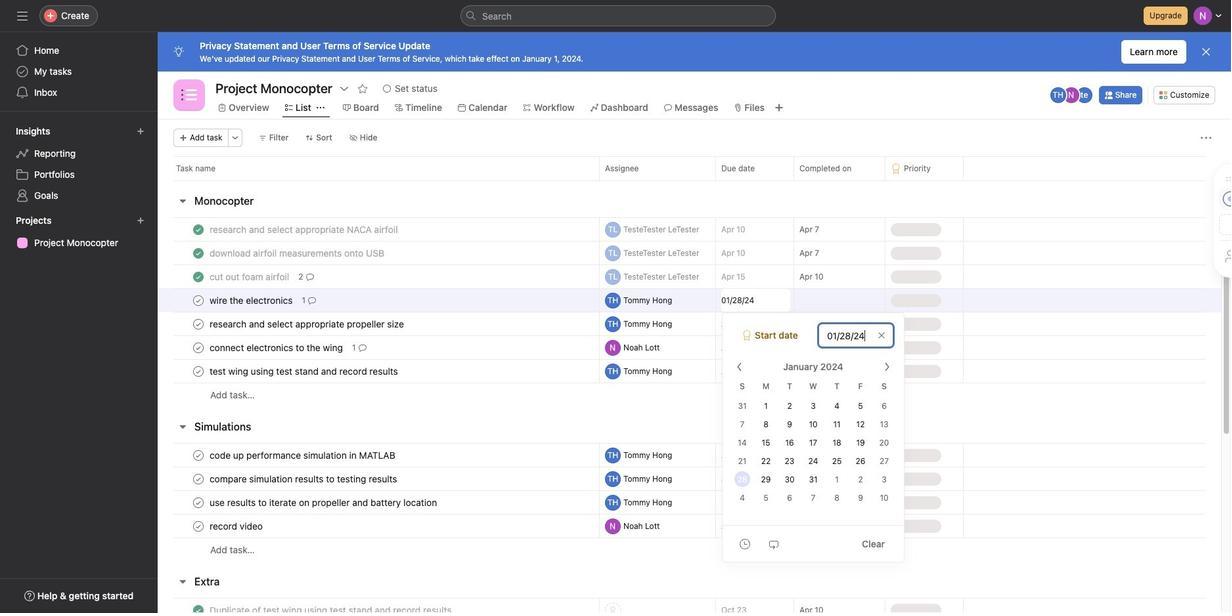 Task type: locate. For each thing, give the bounding box(es) containing it.
task name text field inside 'test wing using test stand and record results' cell
[[207, 365, 402, 378]]

task name text field inside code up performance simulation in matlab cell
[[207, 449, 399, 462]]

5 mark complete image from the top
[[191, 495, 206, 511]]

Due date text field
[[819, 324, 893, 348]]

mark complete image for code up performance simulation in matlab cell
[[191, 448, 206, 464]]

task name text field for cut out foam airfoil cell
[[207, 270, 293, 283]]

3 task name text field from the top
[[207, 294, 297, 307]]

4 task name text field from the top
[[207, 520, 267, 533]]

4 mark complete checkbox from the top
[[191, 519, 206, 534]]

0 vertical spatial completed image
[[191, 222, 206, 237]]

completed checkbox for duplicate of test wing using test stand and record results cell at the left of the page
[[191, 603, 206, 614]]

2 mark complete checkbox from the top
[[191, 448, 206, 464]]

hide sidebar image
[[17, 11, 28, 21]]

3 mark complete checkbox from the top
[[191, 364, 206, 379]]

mark complete checkbox inside record video cell
[[191, 519, 206, 534]]

7 task name text field from the top
[[207, 496, 441, 509]]

mark complete checkbox for task name text field inside use results to iterate on propeller and battery location cell
[[191, 495, 206, 511]]

6 mark complete image from the top
[[191, 519, 206, 534]]

task name text field inside use results to iterate on propeller and battery location cell
[[207, 496, 441, 509]]

Mark complete checkbox
[[191, 293, 206, 308], [191, 448, 206, 464], [191, 471, 206, 487], [191, 495, 206, 511]]

2 mark complete image from the top
[[191, 448, 206, 464]]

mark complete image for task name text box in the record video cell
[[191, 519, 206, 534]]

completed checkbox for "research and select appropriate naca airfoil" "cell"
[[191, 222, 206, 237]]

mark complete checkbox inside research and select appropriate propeller size cell
[[191, 316, 206, 332]]

1 mark complete image from the top
[[191, 316, 206, 332]]

1 comment image
[[358, 344, 366, 352]]

2 task name text field from the top
[[207, 318, 408, 331]]

completed checkbox inside "research and select appropriate naca airfoil" "cell"
[[191, 222, 206, 237]]

collapse task list for this section image for code up performance simulation in matlab cell
[[177, 422, 188, 432]]

Search tasks, projects, and more text field
[[461, 5, 776, 26]]

2 task name text field from the top
[[207, 270, 293, 283]]

mark complete checkbox inside wire the electronics cell
[[191, 293, 206, 308]]

banner
[[158, 32, 1231, 72]]

0 vertical spatial mark complete image
[[191, 316, 206, 332]]

3 collapse task list for this section image from the top
[[177, 577, 188, 587]]

task name text field for download airfoil measurements onto usb cell
[[207, 247, 388, 260]]

5 task name text field from the top
[[207, 449, 399, 462]]

task name text field inside cut out foam airfoil cell
[[207, 270, 293, 283]]

2 vertical spatial collapse task list for this section image
[[177, 577, 188, 587]]

4 task name text field from the top
[[207, 341, 347, 354]]

Task name text field
[[207, 247, 388, 260], [207, 270, 293, 283], [207, 294, 297, 307], [207, 341, 347, 354], [207, 449, 399, 462], [207, 473, 401, 486], [207, 496, 441, 509]]

mark complete checkbox for task name text field inside the code up performance simulation in matlab cell
[[191, 448, 206, 464]]

download airfoil measurements onto usb cell
[[158, 241, 600, 265]]

2 vertical spatial completed checkbox
[[191, 603, 206, 614]]

Completed checkbox
[[191, 222, 206, 237], [191, 245, 206, 261], [191, 603, 206, 614]]

3 mark complete checkbox from the top
[[191, 471, 206, 487]]

add to starred image
[[357, 83, 368, 94]]

2 completed image from the top
[[191, 245, 206, 261]]

completed image
[[191, 603, 206, 614]]

1 vertical spatial collapse task list for this section image
[[177, 422, 188, 432]]

completed checkbox inside duplicate of test wing using test stand and record results cell
[[191, 603, 206, 614]]

task name text field for connect electronics to the wing cell
[[207, 341, 347, 354]]

1 mark complete checkbox from the top
[[191, 316, 206, 332]]

new project or portfolio image
[[137, 217, 145, 225]]

1 vertical spatial completed checkbox
[[191, 245, 206, 261]]

Task name text field
[[207, 223, 402, 236], [207, 318, 408, 331], [207, 365, 402, 378], [207, 520, 267, 533], [207, 604, 456, 614]]

Mark complete checkbox
[[191, 316, 206, 332], [191, 340, 206, 356], [191, 364, 206, 379], [191, 519, 206, 534]]

dismiss image
[[1201, 47, 1211, 57]]

mark complete image inside research and select appropriate propeller size cell
[[191, 316, 206, 332]]

connect electronics to the wing cell
[[158, 336, 600, 360]]

mark complete image inside "compare simulation results to testing results" cell
[[191, 471, 206, 487]]

0 vertical spatial collapse task list for this section image
[[177, 196, 188, 206]]

1 mark complete checkbox from the top
[[191, 293, 206, 308]]

completed image for task name text field in the download airfoil measurements onto usb cell
[[191, 245, 206, 261]]

mark complete checkbox inside "compare simulation results to testing results" cell
[[191, 471, 206, 487]]

1 task name text field from the top
[[207, 247, 388, 260]]

None text field
[[721, 289, 790, 312]]

6 task name text field from the top
[[207, 473, 401, 486]]

test wing using test stand and record results cell
[[158, 359, 600, 384]]

2 mark complete image from the top
[[191, 340, 206, 356]]

completed image for task name text box inside "research and select appropriate naca airfoil" "cell"
[[191, 222, 206, 237]]

mark complete image
[[191, 293, 206, 308], [191, 340, 206, 356], [191, 364, 206, 379], [191, 471, 206, 487], [191, 495, 206, 511], [191, 519, 206, 534]]

1 mark complete image from the top
[[191, 293, 206, 308]]

3 mark complete image from the top
[[191, 364, 206, 379]]

0 vertical spatial completed checkbox
[[191, 222, 206, 237]]

mark complete checkbox for task name text box in the record video cell
[[191, 519, 206, 534]]

4 mark complete checkbox from the top
[[191, 495, 206, 511]]

3 task name text field from the top
[[207, 365, 402, 378]]

task name text field inside record video cell
[[207, 520, 267, 533]]

2 mark complete checkbox from the top
[[191, 340, 206, 356]]

1 completed checkbox from the top
[[191, 222, 206, 237]]

task name text field inside download airfoil measurements onto usb cell
[[207, 247, 388, 260]]

task name text field inside "compare simulation results to testing results" cell
[[207, 473, 401, 486]]

1 vertical spatial mark complete image
[[191, 448, 206, 464]]

code up performance simulation in matlab cell
[[158, 443, 600, 468]]

1 collapse task list for this section image from the top
[[177, 196, 188, 206]]

mark complete image for task name text field inside "compare simulation results to testing results" cell
[[191, 471, 206, 487]]

task name text field for "compare simulation results to testing results" cell
[[207, 473, 401, 486]]

2 collapse task list for this section image from the top
[[177, 422, 188, 432]]

completed checkbox inside download airfoil measurements onto usb cell
[[191, 245, 206, 261]]

mark complete checkbox for task name text field inside "compare simulation results to testing results" cell
[[191, 471, 206, 487]]

4 mark complete image from the top
[[191, 471, 206, 487]]

1 completed image from the top
[[191, 222, 206, 237]]

3 completed image from the top
[[191, 269, 206, 285]]

2 completed checkbox from the top
[[191, 245, 206, 261]]

completed image inside "research and select appropriate naca airfoil" "cell"
[[191, 222, 206, 237]]

completed image inside cut out foam airfoil cell
[[191, 269, 206, 285]]

none text field inside the header monocopter tree grid
[[721, 289, 790, 312]]

task name text field inside duplicate of test wing using test stand and record results cell
[[207, 604, 456, 614]]

mark complete checkbox inside connect electronics to the wing cell
[[191, 340, 206, 356]]

mark complete image inside use results to iterate on propeller and battery location cell
[[191, 495, 206, 511]]

mark complete image inside 'test wing using test stand and record results' cell
[[191, 364, 206, 379]]

completed image inside download airfoil measurements onto usb cell
[[191, 245, 206, 261]]

mark complete image
[[191, 316, 206, 332], [191, 448, 206, 464]]

mark complete checkbox for task name text box within research and select appropriate propeller size cell
[[191, 316, 206, 332]]

mark complete image inside wire the electronics cell
[[191, 293, 206, 308]]

3 completed checkbox from the top
[[191, 603, 206, 614]]

task name text field inside research and select appropriate propeller size cell
[[207, 318, 408, 331]]

5 task name text field from the top
[[207, 604, 456, 614]]

row
[[158, 156, 1231, 181], [173, 180, 1206, 181], [158, 217, 1221, 242], [158, 241, 1221, 265], [158, 265, 1221, 289], [158, 288, 1221, 313], [158, 312, 1221, 336], [158, 336, 1221, 360], [158, 359, 1221, 384], [158, 383, 1221, 407], [158, 443, 1221, 468], [158, 467, 1221, 491], [158, 491, 1221, 515], [158, 514, 1221, 539], [158, 538, 1221, 562], [158, 599, 1221, 614]]

mark complete checkbox inside 'test wing using test stand and record results' cell
[[191, 364, 206, 379]]

collapse task list for this section image
[[177, 196, 188, 206], [177, 422, 188, 432], [177, 577, 188, 587]]

task name text field inside "research and select appropriate naca airfoil" "cell"
[[207, 223, 402, 236]]

task name text field inside connect electronics to the wing cell
[[207, 341, 347, 354]]

1 task name text field from the top
[[207, 223, 402, 236]]

completed image
[[191, 222, 206, 237], [191, 245, 206, 261], [191, 269, 206, 285]]

mark complete image for task name text box inside the 'test wing using test stand and record results' cell
[[191, 364, 206, 379]]

task name text field for use results to iterate on propeller and battery location cell
[[207, 496, 441, 509]]

completion date for wire the electronics cell
[[794, 288, 886, 313]]

task name text field inside wire the electronics cell
[[207, 294, 297, 307]]

2 vertical spatial completed image
[[191, 269, 206, 285]]

mark complete image inside code up performance simulation in matlab cell
[[191, 448, 206, 464]]

set to repeat image
[[769, 539, 779, 550]]

mark complete checkbox inside code up performance simulation in matlab cell
[[191, 448, 206, 464]]

mark complete image inside record video cell
[[191, 519, 206, 534]]

mark complete image for research and select appropriate propeller size cell
[[191, 316, 206, 332]]

1 vertical spatial completed image
[[191, 245, 206, 261]]

mark complete checkbox inside use results to iterate on propeller and battery location cell
[[191, 495, 206, 511]]



Task type: vqa. For each thing, say whether or not it's contained in the screenshot.
Mark complete option within the research and select appropriate propeller size CELL
yes



Task type: describe. For each thing, give the bounding box(es) containing it.
compare simulation results to testing results cell
[[158, 467, 600, 491]]

header monocopter tree grid
[[158, 217, 1221, 407]]

projects element
[[0, 209, 158, 256]]

add tab image
[[774, 102, 784, 113]]

wire the electronics cell
[[158, 288, 600, 313]]

task name text field for code up performance simulation in matlab cell
[[207, 449, 399, 462]]

task name text field for research and select appropriate propeller size cell
[[207, 318, 408, 331]]

completion date for research and select appropriate propeller size cell
[[794, 312, 886, 336]]

mark complete image for task name text field in the connect electronics to the wing cell
[[191, 340, 206, 356]]

Completed checkbox
[[191, 269, 206, 285]]

completed image for task name text field in cut out foam airfoil cell
[[191, 269, 206, 285]]

task name text field for "research and select appropriate naca airfoil" "cell"
[[207, 223, 402, 236]]

more actions image
[[231, 134, 239, 142]]

previous month image
[[735, 362, 745, 373]]

mark complete image for task name text field inside use results to iterate on propeller and battery location cell
[[191, 495, 206, 511]]

tab actions image
[[317, 104, 324, 112]]

header simulations tree grid
[[158, 443, 1221, 562]]

task name text field for duplicate of test wing using test stand and record results cell at the left of the page
[[207, 604, 456, 614]]

task name text field for 'test wing using test stand and record results' cell
[[207, 365, 402, 378]]

list image
[[181, 87, 197, 103]]

add time image
[[740, 539, 750, 550]]

new insights image
[[137, 127, 145, 135]]

cut out foam airfoil cell
[[158, 265, 600, 289]]

clear due date image
[[878, 332, 886, 340]]

mark complete checkbox for task name text field in the connect electronics to the wing cell
[[191, 340, 206, 356]]

2 comments image
[[306, 273, 314, 281]]

task name text field for wire the electronics cell
[[207, 294, 297, 307]]

mark complete checkbox for task name text field in wire the electronics cell
[[191, 293, 206, 308]]

more actions image
[[1201, 133, 1211, 143]]

collapse task list for this section image for "research and select appropriate naca airfoil" "cell"
[[177, 196, 188, 206]]

mark complete image for task name text field in wire the electronics cell
[[191, 293, 206, 308]]

global element
[[0, 32, 158, 111]]

task name text field for record video cell
[[207, 520, 267, 533]]

record video cell
[[158, 514, 600, 539]]

mark complete checkbox for task name text box inside the 'test wing using test stand and record results' cell
[[191, 364, 206, 379]]

show options image
[[339, 83, 350, 94]]

research and select appropriate naca airfoil cell
[[158, 217, 600, 242]]

completed checkbox for download airfoil measurements onto usb cell
[[191, 245, 206, 261]]

1 comment image
[[308, 297, 316, 305]]

duplicate of test wing using test stand and record results cell
[[158, 599, 600, 614]]

research and select appropriate propeller size cell
[[158, 312, 600, 336]]

use results to iterate on propeller and battery location cell
[[158, 491, 600, 515]]

next month image
[[882, 362, 892, 373]]

insights element
[[0, 120, 158, 209]]



